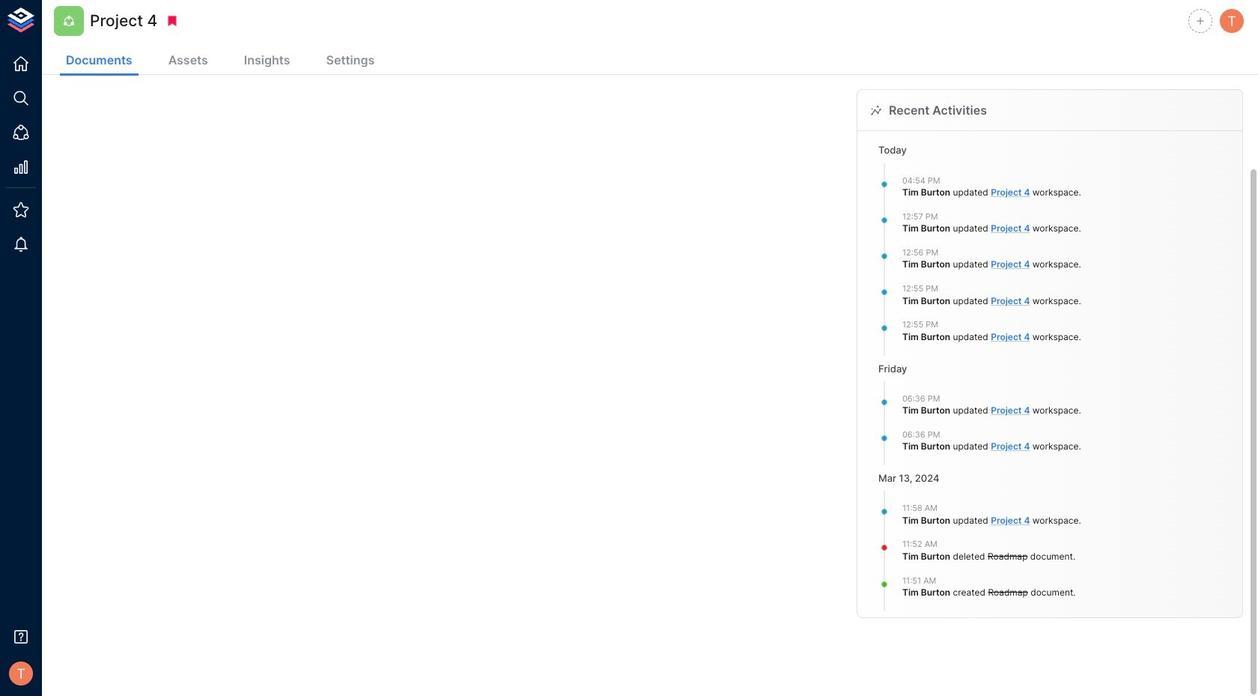 Task type: describe. For each thing, give the bounding box(es) containing it.
remove bookmark image
[[166, 14, 179, 28]]



Task type: vqa. For each thing, say whether or not it's contained in the screenshot.
x for beinggoofy.jpeg
no



